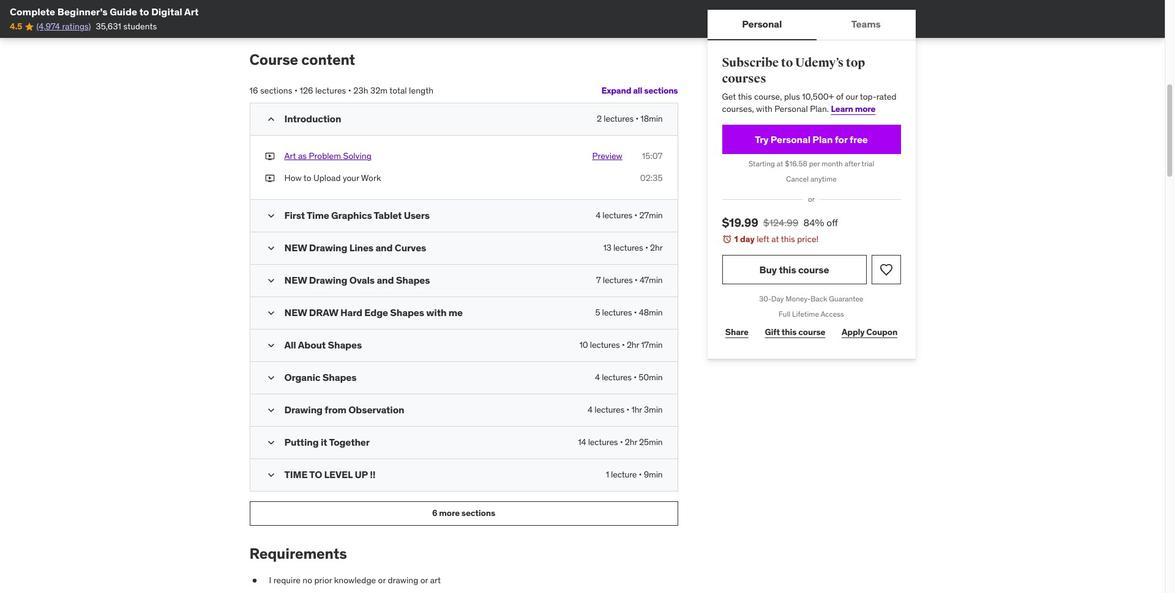 Task type: describe. For each thing, give the bounding box(es) containing it.
level
[[324, 469, 353, 481]]

5 lectures • 48min
[[595, 307, 663, 318]]

expand all sections
[[601, 85, 678, 96]]

4 for observation
[[588, 404, 593, 415]]

lifetime
[[792, 310, 819, 319]]

curves
[[395, 242, 426, 254]]

3min
[[644, 404, 663, 415]]

lectures for new draw hard edge shapes with me
[[602, 307, 632, 318]]

personal inside button
[[742, 18, 782, 30]]

1 day left at this price!
[[734, 234, 819, 245]]

small image for putting it together
[[265, 437, 277, 449]]

hard
[[340, 306, 362, 319]]

to for how to upload your work
[[303, 173, 311, 184]]

0 vertical spatial art
[[184, 6, 199, 18]]

learn more
[[831, 103, 876, 114]]

• for new drawing lines and curves
[[645, 242, 648, 253]]

small image for new draw hard edge shapes with me
[[265, 307, 277, 319]]

per
[[809, 159, 820, 169]]

35,631
[[96, 21, 121, 32]]

get
[[722, 91, 736, 102]]

time
[[307, 209, 329, 221]]

2 xsmall image from the top
[[265, 173, 275, 185]]

lectures for organic shapes
[[602, 372, 632, 383]]

2
[[597, 114, 602, 125]]

expand all sections button
[[601, 79, 678, 103]]

problem
[[309, 151, 341, 162]]

try personal plan for free link
[[722, 125, 901, 155]]

sections for 6 more sections
[[461, 508, 495, 519]]

16 sections • 126 lectures • 23h 32m total length
[[249, 85, 433, 96]]

6 more sections
[[432, 508, 495, 519]]

lectures right 126
[[315, 85, 346, 96]]

and for curves
[[375, 242, 393, 254]]

lectures for introduction
[[604, 114, 634, 125]]

from
[[325, 404, 346, 416]]

alarm image
[[722, 234, 732, 244]]

personal inside get this course, plus 10,500+ of our top-rated courses, with personal plan.
[[774, 103, 808, 114]]

2 horizontal spatial or
[[808, 195, 815, 204]]

4.5
[[10, 21, 22, 32]]

lectures for drawing from observation
[[595, 404, 624, 415]]

personal button
[[707, 10, 817, 39]]

$19.99
[[722, 215, 758, 230]]

this for buy
[[779, 264, 796, 276]]

• for first time graphics tablet users
[[634, 210, 637, 221]]

• for putting it together
[[620, 437, 623, 448]]

length
[[409, 85, 433, 96]]

27min
[[639, 210, 663, 221]]

• for new drawing ovals and shapes
[[635, 275, 638, 286]]

• for all about shapes
[[622, 340, 625, 351]]

(4,974 ratings)
[[36, 21, 91, 32]]

prior
[[314, 576, 332, 587]]

15:07
[[642, 151, 663, 162]]

small image for all about shapes
[[265, 340, 277, 352]]

2hr for all about shapes
[[627, 340, 639, 351]]

price!
[[797, 234, 819, 245]]

apply coupon
[[842, 327, 897, 338]]

this for get
[[738, 91, 752, 102]]

9min
[[644, 469, 663, 480]]

teams button
[[817, 10, 915, 39]]

new for new drawing lines and curves
[[284, 242, 307, 254]]

together
[[329, 436, 370, 448]]

to for subscribe to udemy's top courses
[[781, 55, 793, 70]]

solving
[[343, 151, 371, 162]]

course content
[[249, 50, 355, 69]]

share button
[[722, 320, 752, 345]]

draw
[[309, 306, 338, 319]]

top
[[846, 55, 865, 70]]

it
[[321, 436, 327, 448]]

10 lectures • 2hr 17min
[[579, 340, 663, 351]]

1 vertical spatial at
[[771, 234, 779, 245]]

day
[[740, 234, 755, 245]]

edge
[[364, 306, 388, 319]]

knowledge
[[334, 576, 376, 587]]

4 lectures • 27min
[[596, 210, 663, 221]]

small image for time
[[265, 469, 277, 482]]

preview
[[592, 151, 622, 162]]

14 lectures • 2hr 25min
[[578, 437, 663, 448]]

share
[[725, 327, 748, 338]]

gift this course link
[[762, 320, 829, 345]]

shapes down the curves
[[396, 274, 430, 286]]

drawing from observation
[[284, 404, 404, 416]]

add to wishlist image
[[879, 263, 893, 278]]

buy this course
[[759, 264, 829, 276]]

shapes right edge
[[390, 306, 424, 319]]

guide
[[110, 6, 137, 18]]

17min
[[641, 340, 663, 351]]

small image for introduction
[[265, 114, 277, 126]]

month
[[822, 159, 843, 169]]

course for gift this course
[[798, 327, 825, 338]]

this down $124.99
[[781, 234, 795, 245]]

shapes right about
[[328, 339, 362, 351]]

1 for 1 lecture • 9min
[[606, 469, 609, 480]]

2 lectures • 18min
[[597, 114, 663, 125]]

1 lecture • 9min
[[606, 469, 663, 480]]

(4,974
[[36, 21, 60, 32]]

2 vertical spatial personal
[[771, 133, 810, 146]]

16
[[249, 85, 258, 96]]

1 for 1 day left at this price!
[[734, 234, 738, 245]]

$124.99
[[763, 217, 799, 229]]

ratings)
[[62, 21, 91, 32]]

• left 23h 32m on the top of the page
[[348, 85, 351, 96]]

4 for graphics
[[596, 210, 601, 221]]

small image for organic shapes
[[265, 372, 277, 384]]

• for time to level up !!
[[639, 469, 642, 480]]

digital
[[151, 6, 182, 18]]

with inside get this course, plus 10,500+ of our top-rated courses, with personal plan.
[[756, 103, 772, 114]]

cancel
[[786, 175, 809, 184]]

lectures for putting it together
[[588, 437, 618, 448]]

!!
[[370, 469, 376, 481]]

your
[[343, 173, 359, 184]]

5
[[595, 307, 600, 318]]

gift
[[765, 327, 780, 338]]

buy
[[759, 264, 777, 276]]

our
[[846, 91, 858, 102]]

more for learn
[[855, 103, 876, 114]]



Task type: vqa. For each thing, say whether or not it's contained in the screenshot.
Certified
no



Task type: locate. For each thing, give the bounding box(es) containing it.
sections
[[260, 85, 292, 96], [644, 85, 678, 96], [461, 508, 495, 519]]

• down 27min
[[645, 242, 648, 253]]

first
[[284, 209, 305, 221]]

1 horizontal spatial more
[[855, 103, 876, 114]]

gift this course
[[765, 327, 825, 338]]

35,631 students
[[96, 21, 157, 32]]

84%
[[803, 217, 824, 229]]

at right left
[[771, 234, 779, 245]]

or down anytime
[[808, 195, 815, 204]]

5 small image from the top
[[265, 340, 277, 352]]

• for organic shapes
[[634, 372, 637, 383]]

4 left 27min
[[596, 210, 601, 221]]

1 left the lecture
[[606, 469, 609, 480]]

after
[[845, 159, 860, 169]]

• left 50min
[[634, 372, 637, 383]]

1 vertical spatial small image
[[265, 469, 277, 482]]

new drawing ovals and shapes
[[284, 274, 430, 286]]

0 vertical spatial to
[[139, 6, 149, 18]]

25min
[[639, 437, 663, 448]]

drawing
[[388, 576, 418, 587]]

2 vertical spatial new
[[284, 306, 307, 319]]

1 vertical spatial and
[[377, 274, 394, 286]]

course inside button
[[798, 264, 829, 276]]

0 horizontal spatial or
[[378, 576, 386, 587]]

2 vertical spatial 4
[[588, 404, 593, 415]]

drawing for ovals
[[309, 274, 347, 286]]

sections inside button
[[461, 508, 495, 519]]

tab list
[[707, 10, 915, 40]]

lectures right 14
[[588, 437, 618, 448]]

1 vertical spatial 2hr
[[627, 340, 639, 351]]

to inside subscribe to udemy's top courses
[[781, 55, 793, 70]]

0 vertical spatial personal
[[742, 18, 782, 30]]

• left "9min"
[[639, 469, 642, 480]]

tab list containing personal
[[707, 10, 915, 40]]

6
[[432, 508, 437, 519]]

no
[[303, 576, 312, 587]]

• left the "25min"
[[620, 437, 623, 448]]

23h 32m
[[353, 85, 388, 96]]

rated
[[876, 91, 896, 102]]

2 small image from the top
[[265, 210, 277, 222]]

• left 47min
[[635, 275, 638, 286]]

organic
[[284, 371, 320, 384]]

course up back
[[798, 264, 829, 276]]

this inside button
[[779, 264, 796, 276]]

• for drawing from observation
[[626, 404, 629, 415]]

personal up subscribe
[[742, 18, 782, 30]]

1 small image from the top
[[265, 114, 277, 126]]

13 lectures • 2hr
[[603, 242, 663, 253]]

to
[[139, 6, 149, 18], [781, 55, 793, 70], [303, 173, 311, 184]]

1 right the alarm icon
[[734, 234, 738, 245]]

more for 6
[[439, 508, 460, 519]]

1 vertical spatial drawing
[[309, 274, 347, 286]]

0 vertical spatial and
[[375, 242, 393, 254]]

1 small image from the top
[[265, 242, 277, 254]]

students
[[123, 21, 157, 32]]

• left 126
[[294, 85, 298, 96]]

0 horizontal spatial more
[[439, 508, 460, 519]]

1
[[734, 234, 738, 245], [606, 469, 609, 480]]

14
[[578, 437, 586, 448]]

10
[[579, 340, 588, 351]]

new draw hard edge shapes with me
[[284, 306, 463, 319]]

art
[[184, 6, 199, 18], [284, 151, 296, 162]]

1 vertical spatial new
[[284, 274, 307, 286]]

with down course,
[[756, 103, 772, 114]]

drawing up draw
[[309, 274, 347, 286]]

lectures left 27min
[[603, 210, 632, 221]]

try personal plan for free
[[755, 133, 868, 146]]

xsmall image left the how
[[265, 173, 275, 185]]

47min
[[640, 275, 663, 286]]

1 horizontal spatial art
[[284, 151, 296, 162]]

drawing left from at left
[[284, 404, 323, 416]]

personal up $16.58
[[771, 133, 810, 146]]

lectures for all about shapes
[[590, 340, 620, 351]]

at left $16.58
[[777, 159, 783, 169]]

0 horizontal spatial with
[[426, 306, 446, 319]]

1 vertical spatial 4
[[595, 372, 600, 383]]

1 xsmall image from the top
[[265, 151, 275, 163]]

2hr up 47min
[[650, 242, 663, 253]]

2 vertical spatial drawing
[[284, 404, 323, 416]]

3 new from the top
[[284, 306, 307, 319]]

at inside starting at $16.58 per month after trial cancel anytime
[[777, 159, 783, 169]]

1 horizontal spatial 1
[[734, 234, 738, 245]]

how to upload your work
[[284, 173, 381, 184]]

graphics
[[331, 209, 372, 221]]

subscribe
[[722, 55, 779, 70]]

0 vertical spatial small image
[[265, 242, 277, 254]]

small image
[[265, 242, 277, 254], [265, 469, 277, 482]]

to
[[309, 469, 322, 481]]

4 up 14 lectures • 2hr 25min
[[588, 404, 593, 415]]

xsmall image left as
[[265, 151, 275, 163]]

drawing for lines
[[309, 242, 347, 254]]

1hr
[[631, 404, 642, 415]]

1 horizontal spatial sections
[[461, 508, 495, 519]]

personal down the plus
[[774, 103, 808, 114]]

1 vertical spatial personal
[[774, 103, 808, 114]]

i require no prior  knowledge or drawing or art
[[269, 576, 441, 587]]

more inside 6 more sections button
[[439, 508, 460, 519]]

and right the ovals
[[377, 274, 394, 286]]

lectures for new drawing ovals and shapes
[[603, 275, 633, 286]]

4 lectures • 1hr 3min
[[588, 404, 663, 415]]

lectures
[[315, 85, 346, 96], [604, 114, 634, 125], [603, 210, 632, 221], [613, 242, 643, 253], [603, 275, 633, 286], [602, 307, 632, 318], [590, 340, 620, 351], [602, 372, 632, 383], [595, 404, 624, 415], [588, 437, 618, 448]]

sections right 16
[[260, 85, 292, 96]]

• for new draw hard edge shapes with me
[[634, 307, 637, 318]]

me
[[448, 306, 463, 319]]

introduction
[[284, 113, 341, 125]]

course for buy this course
[[798, 264, 829, 276]]

0 horizontal spatial to
[[139, 6, 149, 18]]

2hr left the "25min"
[[625, 437, 637, 448]]

0 horizontal spatial sections
[[260, 85, 292, 96]]

lectures right 5 at bottom
[[602, 307, 632, 318]]

putting
[[284, 436, 319, 448]]

this inside get this course, plus 10,500+ of our top-rated courses, with personal plan.
[[738, 91, 752, 102]]

to left udemy's
[[781, 55, 793, 70]]

7 small image from the top
[[265, 404, 277, 417]]

and
[[375, 242, 393, 254], [377, 274, 394, 286]]

1 vertical spatial with
[[426, 306, 446, 319]]

or
[[808, 195, 815, 204], [378, 576, 386, 587], [420, 576, 428, 587]]

or left art
[[420, 576, 428, 587]]

lectures right 7
[[603, 275, 633, 286]]

lectures right 10 on the bottom of the page
[[590, 340, 620, 351]]

0 vertical spatial drawing
[[309, 242, 347, 254]]

2 vertical spatial to
[[303, 173, 311, 184]]

1 vertical spatial course
[[798, 327, 825, 338]]

to right the how
[[303, 173, 311, 184]]

small image
[[265, 114, 277, 126], [265, 210, 277, 222], [265, 275, 277, 287], [265, 307, 277, 319], [265, 340, 277, 352], [265, 372, 277, 384], [265, 404, 277, 417], [265, 437, 277, 449]]

4 lectures • 50min
[[595, 372, 663, 383]]

$19.99 $124.99 84% off
[[722, 215, 838, 230]]

• left '17min'
[[622, 340, 625, 351]]

2 horizontal spatial to
[[781, 55, 793, 70]]

7
[[596, 275, 601, 286]]

02:35
[[640, 173, 663, 184]]

course,
[[754, 91, 782, 102]]

lectures left 1hr
[[595, 404, 624, 415]]

1 vertical spatial 1
[[606, 469, 609, 480]]

this right buy in the top right of the page
[[779, 264, 796, 276]]

2hr
[[650, 242, 663, 253], [627, 340, 639, 351], [625, 437, 637, 448]]

small image for new
[[265, 242, 277, 254]]

lectures for new drawing lines and curves
[[613, 242, 643, 253]]

2 new from the top
[[284, 274, 307, 286]]

all
[[633, 85, 642, 96]]

1 horizontal spatial to
[[303, 173, 311, 184]]

guarantee
[[829, 295, 864, 304]]

lectures down "10 lectures • 2hr 17min"
[[602, 372, 632, 383]]

xsmall image
[[265, 151, 275, 163], [265, 173, 275, 185]]

xsmall image
[[249, 576, 259, 588]]

how
[[284, 173, 302, 184]]

sections right all
[[644, 85, 678, 96]]

with left me
[[426, 306, 446, 319]]

2 horizontal spatial sections
[[644, 85, 678, 96]]

0 vertical spatial 4
[[596, 210, 601, 221]]

sections for expand all sections
[[644, 85, 678, 96]]

as
[[298, 151, 307, 162]]

more down top-
[[855, 103, 876, 114]]

6 small image from the top
[[265, 372, 277, 384]]

0 vertical spatial with
[[756, 103, 772, 114]]

1 horizontal spatial with
[[756, 103, 772, 114]]

to up students
[[139, 6, 149, 18]]

teams
[[851, 18, 881, 30]]

art as problem solving button
[[284, 151, 371, 163]]

0 vertical spatial more
[[855, 103, 876, 114]]

organic shapes
[[284, 371, 357, 384]]

ovals
[[349, 274, 375, 286]]

0 horizontal spatial art
[[184, 6, 199, 18]]

1 horizontal spatial or
[[420, 576, 428, 587]]

• left 48min
[[634, 307, 637, 318]]

new for new drawing ovals and shapes
[[284, 274, 307, 286]]

sections inside dropdown button
[[644, 85, 678, 96]]

try
[[755, 133, 768, 146]]

lectures right 2
[[604, 114, 634, 125]]

small image for drawing from observation
[[265, 404, 277, 417]]

plus
[[784, 91, 800, 102]]

anytime
[[810, 175, 837, 184]]

or left drawing
[[378, 576, 386, 587]]

learn
[[831, 103, 853, 114]]

0 vertical spatial new
[[284, 242, 307, 254]]

30-day money-back guarantee full lifetime access
[[759, 295, 864, 319]]

1 vertical spatial more
[[439, 508, 460, 519]]

complete
[[10, 6, 55, 18]]

4 down "10 lectures • 2hr 17min"
[[595, 372, 600, 383]]

2 small image from the top
[[265, 469, 277, 482]]

courses
[[722, 71, 766, 86]]

total
[[389, 85, 407, 96]]

1 vertical spatial to
[[781, 55, 793, 70]]

lectures for first time graphics tablet users
[[603, 210, 632, 221]]

0 vertical spatial at
[[777, 159, 783, 169]]

and right lines
[[375, 242, 393, 254]]

course down lifetime
[[798, 327, 825, 338]]

drawing
[[309, 242, 347, 254], [309, 274, 347, 286], [284, 404, 323, 416]]

new for new draw hard edge shapes with me
[[284, 306, 307, 319]]

• left 27min
[[634, 210, 637, 221]]

starting
[[748, 159, 775, 169]]

0 vertical spatial 1
[[734, 234, 738, 245]]

4 small image from the top
[[265, 307, 277, 319]]

sections right 6
[[461, 508, 495, 519]]

this up courses,
[[738, 91, 752, 102]]

lectures right '13'
[[613, 242, 643, 253]]

2hr left '17min'
[[627, 340, 639, 351]]

0 horizontal spatial 1
[[606, 469, 609, 480]]

lecture
[[611, 469, 637, 480]]

left
[[757, 234, 769, 245]]

and for shapes
[[377, 274, 394, 286]]

small image for new drawing ovals and shapes
[[265, 275, 277, 287]]

up
[[355, 469, 368, 481]]

art right digital
[[184, 6, 199, 18]]

content
[[301, 50, 355, 69]]

18min
[[641, 114, 663, 125]]

1 vertical spatial xsmall image
[[265, 173, 275, 185]]

art left as
[[284, 151, 296, 162]]

8 small image from the top
[[265, 437, 277, 449]]

shapes up from at left
[[322, 371, 357, 384]]

this for gift
[[782, 327, 797, 338]]

more right 6
[[439, 508, 460, 519]]

drawing left lines
[[309, 242, 347, 254]]

2hr for new drawing lines and curves
[[650, 242, 663, 253]]

• left 18min
[[636, 114, 639, 125]]

art inside button
[[284, 151, 296, 162]]

time
[[284, 469, 308, 481]]

money-
[[786, 295, 811, 304]]

1 new from the top
[[284, 242, 307, 254]]

3 small image from the top
[[265, 275, 277, 287]]

apply
[[842, 327, 865, 338]]

0 vertical spatial course
[[798, 264, 829, 276]]

small image for first time graphics tablet users
[[265, 210, 277, 222]]

0 vertical spatial xsmall image
[[265, 151, 275, 163]]

4
[[596, 210, 601, 221], [595, 372, 600, 383], [588, 404, 593, 415]]

this
[[738, 91, 752, 102], [781, 234, 795, 245], [779, 264, 796, 276], [782, 327, 797, 338]]

free
[[850, 133, 868, 146]]

this right gift
[[782, 327, 797, 338]]

• for introduction
[[636, 114, 639, 125]]

• left 1hr
[[626, 404, 629, 415]]

2hr for putting it together
[[625, 437, 637, 448]]

about
[[298, 339, 326, 351]]

0 vertical spatial 2hr
[[650, 242, 663, 253]]

trial
[[862, 159, 874, 169]]

get this course, plus 10,500+ of our top-rated courses, with personal plan.
[[722, 91, 896, 114]]

expand
[[601, 85, 631, 96]]

2 vertical spatial 2hr
[[625, 437, 637, 448]]

1 vertical spatial art
[[284, 151, 296, 162]]



